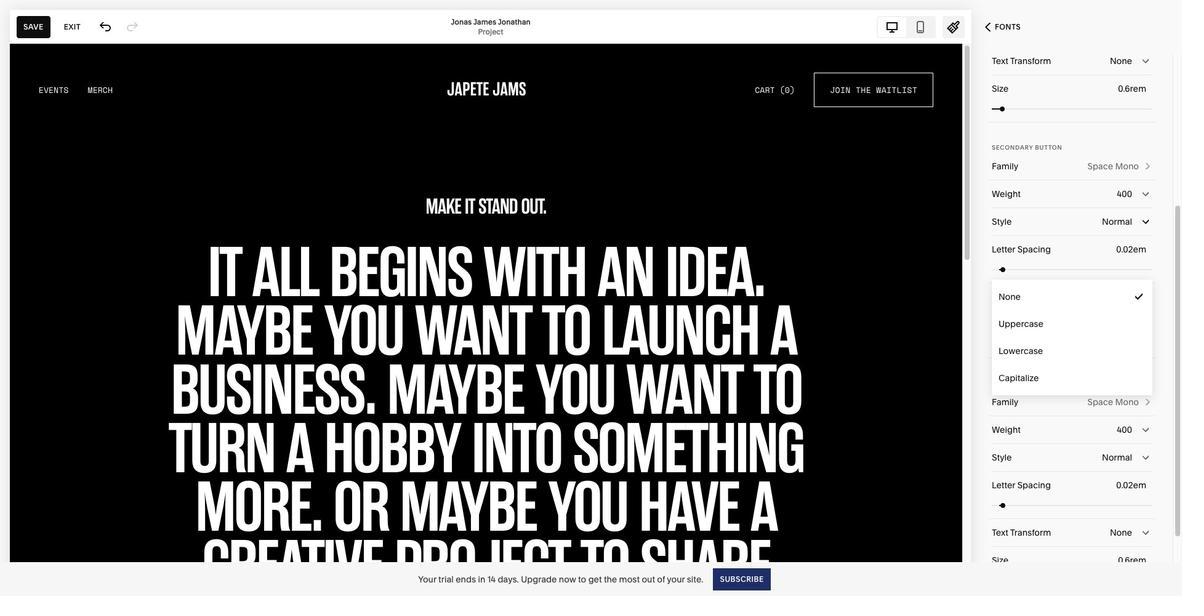 Task type: describe. For each thing, give the bounding box(es) containing it.
the
[[604, 574, 617, 585]]

ends
[[456, 574, 476, 585]]

uppercase
[[999, 318, 1044, 330]]

Letter Spacing text field
[[1117, 243, 1149, 256]]

Letter Spacing text field
[[1117, 479, 1149, 492]]

button for tertiary button
[[1026, 380, 1053, 387]]

letter spacing for secondary
[[992, 244, 1051, 255]]

exit
[[64, 22, 81, 31]]

secondary
[[992, 144, 1034, 151]]

Size text field
[[1119, 554, 1149, 567]]

family for secondary
[[992, 161, 1019, 172]]

1 size from the top
[[992, 83, 1009, 94]]

project
[[478, 27, 503, 36]]

get
[[589, 574, 602, 585]]

space mono for secondary button
[[1088, 161, 1139, 172]]

jonas james jonathan project
[[451, 17, 531, 36]]

size for secondary
[[992, 319, 1009, 330]]

mono for tertiary button
[[1116, 397, 1139, 408]]

Size text field
[[1119, 82, 1149, 95]]

jonas
[[451, 17, 472, 26]]

tertiary
[[992, 380, 1024, 387]]

of
[[657, 574, 665, 585]]

text
[[992, 291, 1009, 302]]

site.
[[687, 574, 704, 585]]

none
[[999, 291, 1021, 302]]

family for tertiary
[[992, 397, 1019, 408]]

jonathan
[[498, 17, 531, 26]]

james
[[473, 17, 497, 26]]

your trial ends in 14 days. upgrade now to get the most out of your site.
[[418, 574, 704, 585]]

your
[[667, 574, 685, 585]]

trial
[[439, 574, 454, 585]]

letter spacing for tertiary
[[992, 480, 1051, 491]]

Text Transform field
[[992, 283, 1153, 310]]

size for tertiary
[[992, 555, 1009, 566]]



Task type: vqa. For each thing, say whether or not it's contained in the screenshot.
Mono to the top
yes



Task type: locate. For each thing, give the bounding box(es) containing it.
1 vertical spatial letter spacing range field
[[992, 492, 1153, 519]]

list box containing none
[[992, 283, 1153, 392]]

2 spacing from the top
[[1018, 480, 1051, 491]]

upgrade
[[521, 574, 557, 585]]

size range field up secondary button on the right
[[992, 95, 1153, 122]]

spacing for tertiary
[[1018, 480, 1051, 491]]

2 vertical spatial size
[[992, 555, 1009, 566]]

Size range field
[[992, 95, 1153, 122], [992, 331, 1153, 358]]

1 spacing from the top
[[1018, 244, 1051, 255]]

letter spacing
[[992, 244, 1051, 255], [992, 480, 1051, 491]]

0 vertical spatial letter
[[992, 244, 1016, 255]]

1 vertical spatial button
[[1026, 380, 1053, 387]]

1 vertical spatial letter
[[992, 480, 1016, 491]]

0 vertical spatial mono
[[1116, 161, 1139, 172]]

in
[[478, 574, 486, 585]]

14
[[488, 574, 496, 585]]

1 letter spacing from the top
[[992, 244, 1051, 255]]

exit button
[[57, 16, 88, 38]]

0 vertical spatial letter spacing range field
[[992, 256, 1153, 283]]

tab list
[[878, 17, 935, 37]]

most
[[619, 574, 640, 585]]

2 space from the top
[[1088, 397, 1114, 408]]

1 letter spacing range field from the top
[[992, 256, 1153, 283]]

1 space from the top
[[1088, 161, 1114, 172]]

save button
[[17, 16, 50, 38]]

family
[[992, 161, 1019, 172], [992, 397, 1019, 408]]

spacing for secondary
[[1018, 244, 1051, 255]]

1 mono from the top
[[1116, 161, 1139, 172]]

your
[[418, 574, 437, 585]]

letter for tertiary button
[[992, 480, 1016, 491]]

days.
[[498, 574, 519, 585]]

1 vertical spatial size
[[992, 319, 1009, 330]]

2 letter spacing range field from the top
[[992, 492, 1153, 519]]

2 letter from the top
[[992, 480, 1016, 491]]

1 vertical spatial family
[[992, 397, 1019, 408]]

Letter Spacing range field
[[992, 256, 1153, 283], [992, 492, 1153, 519]]

space for secondary button
[[1088, 161, 1114, 172]]

2 mono from the top
[[1116, 397, 1139, 408]]

2 family from the top
[[992, 397, 1019, 408]]

family down 'tertiary'
[[992, 397, 1019, 408]]

lowercase
[[999, 346, 1043, 357]]

0 vertical spatial spacing
[[1018, 244, 1051, 255]]

button
[[1035, 144, 1063, 151], [1026, 380, 1053, 387]]

0 vertical spatial space mono
[[1088, 161, 1139, 172]]

0 vertical spatial space
[[1088, 161, 1114, 172]]

1 vertical spatial spacing
[[1018, 480, 1051, 491]]

1 vertical spatial space mono
[[1088, 397, 1139, 408]]

1 vertical spatial mono
[[1116, 397, 1139, 408]]

button for secondary button
[[1035, 144, 1063, 151]]

space mono for tertiary button
[[1088, 397, 1139, 408]]

3 size from the top
[[992, 555, 1009, 566]]

0 vertical spatial button
[[1035, 144, 1063, 151]]

now
[[559, 574, 576, 585]]

tertiary button
[[992, 380, 1053, 387]]

0 vertical spatial family
[[992, 161, 1019, 172]]

button right secondary
[[1035, 144, 1063, 151]]

list box
[[992, 283, 1153, 392]]

capitalize
[[999, 373, 1039, 384]]

space mono
[[1088, 161, 1139, 172], [1088, 397, 1139, 408]]

2 size from the top
[[992, 319, 1009, 330]]

size range field down text transform field on the right
[[992, 331, 1153, 358]]

letter for secondary button
[[992, 244, 1016, 255]]

1 vertical spatial size range field
[[992, 331, 1153, 358]]

0 vertical spatial size
[[992, 83, 1009, 94]]

mono
[[1116, 161, 1139, 172], [1116, 397, 1139, 408]]

2 letter spacing from the top
[[992, 480, 1051, 491]]

2 space mono from the top
[[1088, 397, 1139, 408]]

1 family from the top
[[992, 161, 1019, 172]]

family down secondary
[[992, 161, 1019, 172]]

1 size range field from the top
[[992, 95, 1153, 122]]

mono for secondary button
[[1116, 161, 1139, 172]]

out
[[642, 574, 655, 585]]

fonts button
[[972, 14, 1035, 41]]

to
[[578, 574, 587, 585]]

letter spacing range field for tertiary button
[[992, 492, 1153, 519]]

0 vertical spatial size range field
[[992, 95, 1153, 122]]

button right 'tertiary'
[[1026, 380, 1053, 387]]

1 vertical spatial letter spacing
[[992, 480, 1051, 491]]

1 vertical spatial space
[[1088, 397, 1114, 408]]

letter spacing range field for secondary button
[[992, 256, 1153, 283]]

1 space mono from the top
[[1088, 161, 1139, 172]]

spacing
[[1018, 244, 1051, 255], [1018, 480, 1051, 491]]

0 vertical spatial letter spacing
[[992, 244, 1051, 255]]

transform
[[1011, 291, 1052, 302]]

1 letter from the top
[[992, 244, 1016, 255]]

size
[[992, 83, 1009, 94], [992, 319, 1009, 330], [992, 555, 1009, 566]]

space
[[1088, 161, 1114, 172], [1088, 397, 1114, 408]]

space for tertiary button
[[1088, 397, 1114, 408]]

2 size range field from the top
[[992, 331, 1153, 358]]

save
[[23, 22, 44, 31]]

letter
[[992, 244, 1016, 255], [992, 480, 1016, 491]]

secondary button
[[992, 144, 1063, 151]]

text transform
[[992, 291, 1052, 302]]

fonts
[[995, 22, 1021, 31]]



